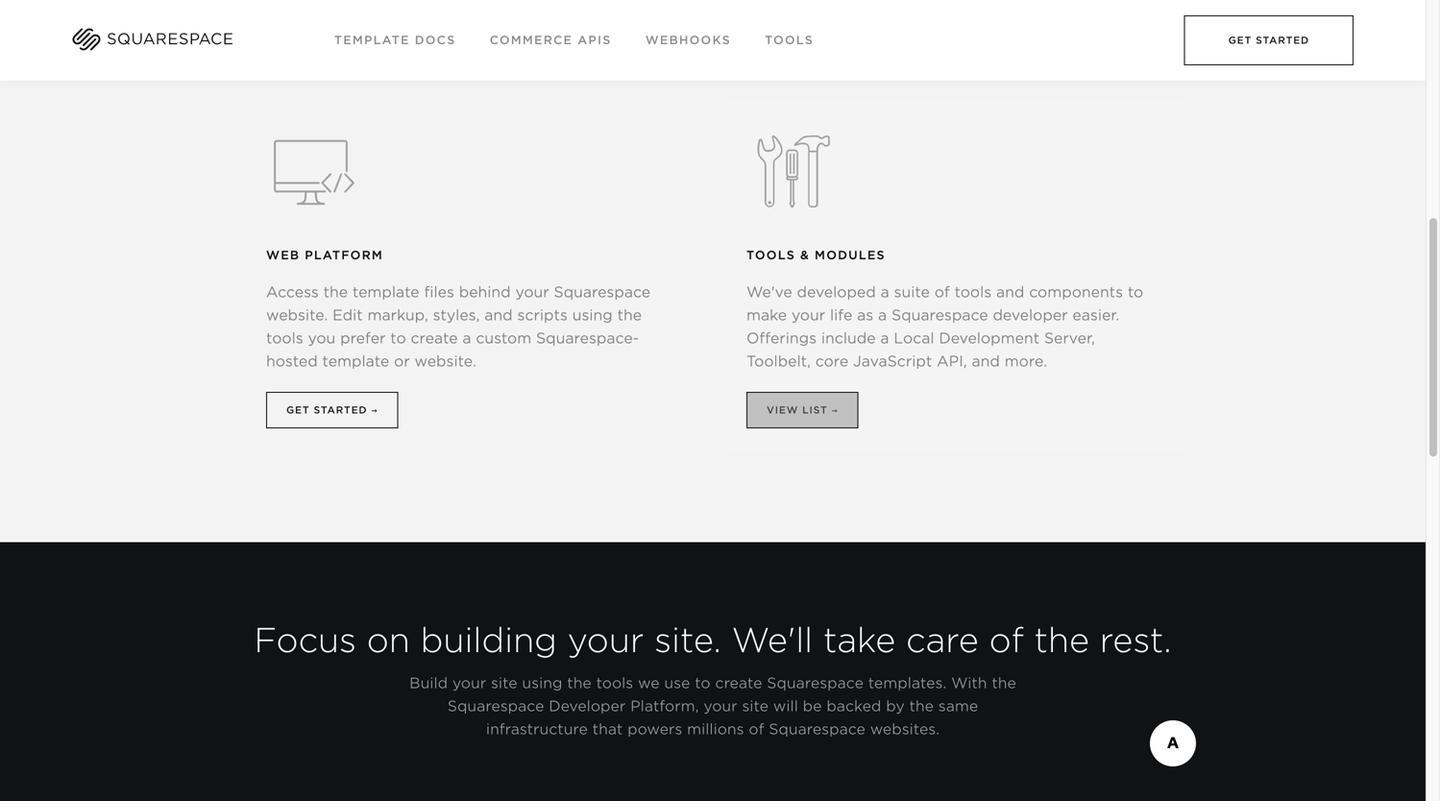 Task type: locate. For each thing, give the bounding box(es) containing it.
of inside we've developed a suite of tools and components to make your life as a squarespace developer easier. offerings include a local development server, toolbelt, core javascript api, and more.
[[934, 284, 950, 301]]

1 horizontal spatial to
[[695, 674, 710, 692]]

same
[[938, 697, 978, 715]]

and up the custom
[[484, 307, 513, 324]]

1 vertical spatial get
[[286, 405, 310, 416]]

that
[[592, 720, 623, 738]]

core
[[815, 353, 848, 370]]

0 horizontal spatial get
[[286, 405, 310, 416]]

2 horizontal spatial tools
[[955, 284, 992, 301]]

custom
[[476, 330, 531, 347]]

your left life
[[791, 307, 825, 324]]

server,
[[1044, 330, 1095, 347]]

site down building
[[491, 674, 517, 692]]

squarespace inside we've developed a suite of tools and components to make your life as a squarespace developer easier. offerings include a local development server, toolbelt, core javascript api, and more.
[[891, 307, 988, 324]]

website. down access
[[266, 307, 328, 324]]

1 vertical spatial using
[[522, 674, 562, 692]]

website.
[[266, 307, 328, 324], [415, 353, 476, 370]]

2 vertical spatial tools
[[596, 674, 633, 692]]

site.
[[654, 619, 721, 660]]

access
[[266, 284, 319, 301]]

of right "suite"
[[934, 284, 950, 301]]

to right components
[[1128, 284, 1143, 301]]

to
[[1128, 284, 1143, 301], [390, 330, 406, 347], [695, 674, 710, 692]]

1 horizontal spatial get started
[[1228, 35, 1309, 46]]

0 vertical spatial of
[[934, 284, 950, 301]]

docs
[[415, 33, 456, 47]]

your right build on the left of page
[[452, 674, 486, 692]]

0 vertical spatial create
[[411, 330, 458, 347]]

0 horizontal spatial create
[[411, 330, 458, 347]]

web
[[266, 248, 300, 262]]

1 vertical spatial to
[[390, 330, 406, 347]]

access the template files behind your squarespace website. edit markup, styles, and scripts using the tools you prefer to create a custom squarespace- hosted template or website.
[[266, 284, 651, 370]]

and down development
[[972, 353, 1000, 370]]

template down 'prefer'
[[322, 353, 389, 370]]

tools inside build your site using the tools we use to create squarespace templates. with the squarespace developer platform, your site will be backed by the same infrastructure that powers millions of squarespace websites.
[[596, 674, 633, 692]]

get started
[[1228, 35, 1309, 46], [286, 405, 367, 416]]

template
[[352, 284, 419, 301], [322, 353, 389, 370]]

0 vertical spatial to
[[1128, 284, 1143, 301]]

to right use
[[695, 674, 710, 692]]

1 vertical spatial tools
[[746, 248, 795, 262]]

of
[[934, 284, 950, 301], [989, 619, 1024, 660], [749, 720, 764, 738]]

commerce apis link
[[490, 33, 612, 47]]

life
[[830, 307, 852, 324]]

build your site using the tools we use to create squarespace templates. with the squarespace developer platform, your site will be backed by the same infrastructure that powers millions of squarespace websites.
[[409, 674, 1016, 738]]

2 horizontal spatial to
[[1128, 284, 1143, 301]]

the
[[323, 284, 348, 301], [617, 307, 642, 324], [1034, 619, 1089, 660], [567, 674, 592, 692], [992, 674, 1016, 692], [909, 697, 934, 715]]

tools inside we've developed a suite of tools and components to make your life as a squarespace developer easier. offerings include a local development server, toolbelt, core javascript api, and more.
[[955, 284, 992, 301]]

started
[[1256, 35, 1309, 46], [314, 405, 367, 416]]

squarespace inside access the template files behind your squarespace website. edit markup, styles, and scripts using the tools you prefer to create a custom squarespace- hosted template or website.
[[554, 284, 651, 301]]

0 vertical spatial tools
[[955, 284, 992, 301]]

template up markup, on the left of the page
[[352, 284, 419, 301]]

a
[[881, 284, 889, 301], [878, 307, 887, 324], [462, 330, 471, 347], [880, 330, 889, 347]]

1 horizontal spatial of
[[934, 284, 950, 301]]

tools for tools & modules
[[746, 248, 795, 262]]

tools up development
[[955, 284, 992, 301]]

2 vertical spatial of
[[749, 720, 764, 738]]

site left will
[[742, 697, 769, 715]]

to inside access the template files behind your squarespace website. edit markup, styles, and scripts using the tools you prefer to create a custom squarespace- hosted template or website.
[[390, 330, 406, 347]]

your up scripts
[[515, 284, 549, 301]]

to inside build your site using the tools we use to create squarespace templates. with the squarespace developer platform, your site will be backed by the same infrastructure that powers millions of squarespace websites.
[[695, 674, 710, 692]]

platform,
[[630, 697, 699, 715]]

get
[[1228, 35, 1252, 46], [286, 405, 310, 416]]

focus
[[254, 619, 356, 660]]

1 vertical spatial tools
[[266, 330, 303, 347]]

1 horizontal spatial site
[[742, 697, 769, 715]]

developer
[[993, 307, 1068, 324]]

and
[[996, 284, 1024, 301], [484, 307, 513, 324], [972, 353, 1000, 370]]

and up developer
[[996, 284, 1024, 301]]

template
[[334, 33, 410, 47]]

squarespace up "squarespace-"
[[554, 284, 651, 301]]

a inside access the template files behind your squarespace website. edit markup, styles, and scripts using the tools you prefer to create a custom squarespace- hosted template or website.
[[462, 330, 471, 347]]

backed
[[826, 697, 881, 715]]

developer
[[549, 697, 626, 715]]

1 vertical spatial website.
[[415, 353, 476, 370]]

0 horizontal spatial website.
[[266, 307, 328, 324]]

using
[[572, 307, 613, 324], [522, 674, 562, 692]]

squarespace
[[554, 284, 651, 301], [891, 307, 988, 324], [767, 674, 864, 692], [447, 697, 544, 715], [769, 720, 865, 738]]

0 vertical spatial website.
[[266, 307, 328, 324]]

0 vertical spatial using
[[572, 307, 613, 324]]

tools up the hosted
[[266, 330, 303, 347]]

0 horizontal spatial tools
[[266, 330, 303, 347]]

squarespace down "be"
[[769, 720, 865, 738]]

to inside we've developed a suite of tools and components to make your life as a squarespace developer easier. offerings include a local development server, toolbelt, core javascript api, and more.
[[1128, 284, 1143, 301]]

0 horizontal spatial to
[[390, 330, 406, 347]]

a up javascript
[[880, 330, 889, 347]]

to for we've developed a suite of tools and components to make your life as a squarespace developer easier. offerings include a local development server, toolbelt, core javascript api, and more.
[[1128, 284, 1143, 301]]

files
[[424, 284, 454, 301]]

styles,
[[433, 307, 480, 324]]

using up infrastructure
[[522, 674, 562, 692]]

0 vertical spatial get
[[1228, 35, 1252, 46]]

of inside build your site using the tools we use to create squarespace templates. with the squarespace developer platform, your site will be backed by the same infrastructure that powers millions of squarespace websites.
[[749, 720, 764, 738]]

infrastructure
[[486, 720, 588, 738]]

2 vertical spatial to
[[695, 674, 710, 692]]

a down "styles,"
[[462, 330, 471, 347]]

tools
[[955, 284, 992, 301], [266, 330, 303, 347], [596, 674, 633, 692]]

javascript
[[853, 353, 932, 370]]

care
[[906, 619, 979, 660]]

1 horizontal spatial tools
[[596, 674, 633, 692]]

0 horizontal spatial of
[[749, 720, 764, 738]]

local
[[894, 330, 934, 347]]

using inside build your site using the tools we use to create squarespace templates. with the squarespace developer platform, your site will be backed by the same infrastructure that powers millions of squarespace websites.
[[522, 674, 562, 692]]

your
[[515, 284, 549, 301], [791, 307, 825, 324], [567, 619, 644, 660], [452, 674, 486, 692], [704, 697, 737, 715]]

create inside access the template files behind your squarespace website. edit markup, styles, and scripts using the tools you prefer to create a custom squarespace- hosted template or website.
[[411, 330, 458, 347]]

tools for your
[[596, 674, 633, 692]]

your inside access the template files behind your squarespace website. edit markup, styles, and scripts using the tools you prefer to create a custom squarespace- hosted template or website.
[[515, 284, 549, 301]]

website. right or
[[415, 353, 476, 370]]

as
[[857, 307, 873, 324]]

2 vertical spatial and
[[972, 353, 1000, 370]]

a right the as
[[878, 307, 887, 324]]

we've developed a suite of tools and components to make your life as a squarespace developer easier. offerings include a local development server, toolbelt, core javascript api, and more.
[[746, 284, 1143, 370]]

0 horizontal spatial site
[[491, 674, 517, 692]]

or
[[394, 353, 410, 370]]

tools
[[765, 33, 814, 47], [746, 248, 795, 262]]

rest.
[[1100, 619, 1172, 660]]

squarespace up 'local'
[[891, 307, 988, 324]]

0 vertical spatial site
[[491, 674, 517, 692]]

0 vertical spatial and
[[996, 284, 1024, 301]]

create
[[411, 330, 458, 347], [715, 674, 762, 692]]

1 horizontal spatial using
[[572, 307, 613, 324]]

will
[[773, 697, 798, 715]]

2 horizontal spatial of
[[989, 619, 1024, 660]]

template docs link
[[334, 33, 456, 47]]

1 vertical spatial and
[[484, 307, 513, 324]]

1 vertical spatial create
[[715, 674, 762, 692]]

of right millions
[[749, 720, 764, 738]]

site
[[491, 674, 517, 692], [742, 697, 769, 715]]

create down focus on building your site. we'll take care of the rest.
[[715, 674, 762, 692]]

using up "squarespace-"
[[572, 307, 613, 324]]

1 horizontal spatial get
[[1228, 35, 1252, 46]]

create down "styles,"
[[411, 330, 458, 347]]

to down markup, on the left of the page
[[390, 330, 406, 347]]

of right care on the right bottom of the page
[[989, 619, 1024, 660]]

tools left we
[[596, 674, 633, 692]]

make
[[746, 307, 787, 324]]

on
[[367, 619, 410, 660]]

0 horizontal spatial get started
[[286, 405, 367, 416]]

0 vertical spatial started
[[1256, 35, 1309, 46]]

1 vertical spatial started
[[314, 405, 367, 416]]

use
[[664, 674, 690, 692]]

0 vertical spatial tools
[[765, 33, 814, 47]]

1 horizontal spatial create
[[715, 674, 762, 692]]

0 horizontal spatial using
[[522, 674, 562, 692]]

with
[[951, 674, 987, 692]]

0 vertical spatial get started
[[1228, 35, 1309, 46]]



Task type: vqa. For each thing, say whether or not it's contained in the screenshot.
DEVELOPMENT
yes



Task type: describe. For each thing, give the bounding box(es) containing it.
the up edit at the left top
[[323, 284, 348, 301]]

get started link
[[1184, 15, 1354, 65]]

squarespace up infrastructure
[[447, 697, 544, 715]]

commerce
[[490, 33, 573, 47]]

we've
[[746, 284, 792, 301]]

behind
[[459, 284, 511, 301]]

templates.
[[868, 674, 947, 692]]

view
[[767, 405, 798, 416]]

apis
[[578, 33, 612, 47]]

offerings
[[746, 330, 817, 347]]

we'll
[[732, 619, 813, 660]]

your inside we've developed a suite of tools and components to make your life as a squarespace developer easier. offerings include a local development server, toolbelt, core javascript api, and more.
[[791, 307, 825, 324]]

we
[[638, 674, 660, 692]]

web platform
[[266, 248, 383, 262]]

webhooks link
[[645, 33, 731, 47]]

build
[[409, 674, 448, 692]]

squarespace up "be"
[[767, 674, 864, 692]]

1 vertical spatial site
[[742, 697, 769, 715]]

your up we
[[567, 619, 644, 660]]

template docs
[[334, 33, 456, 47]]

focus on building your site. we'll take care of the rest.
[[254, 619, 1172, 660]]

your up millions
[[704, 697, 737, 715]]

powers
[[627, 720, 682, 738]]

the up "squarespace-"
[[617, 307, 642, 324]]

scripts
[[517, 307, 568, 324]]

the right with on the right of the page
[[992, 674, 1016, 692]]

the up developer
[[567, 674, 592, 692]]

millions
[[687, 720, 744, 738]]

developed
[[797, 284, 876, 301]]

toolbelt,
[[746, 353, 811, 370]]

include
[[821, 330, 876, 347]]

1 horizontal spatial website.
[[415, 353, 476, 370]]

tools inside access the template files behind your squarespace website. edit markup, styles, and scripts using the tools you prefer to create a custom squarespace- hosted template or website.
[[266, 330, 303, 347]]

take
[[823, 619, 896, 660]]

tools link
[[765, 33, 814, 47]]

modules
[[815, 248, 886, 262]]

easier.
[[1073, 307, 1119, 324]]

squarespace-
[[536, 330, 639, 347]]

create inside build your site using the tools we use to create squarespace templates. with the squarespace developer platform, your site will be backed by the same infrastructure that powers millions of squarespace websites.
[[715, 674, 762, 692]]

the left rest.
[[1034, 619, 1089, 660]]

1 vertical spatial template
[[322, 353, 389, 370]]

you
[[308, 330, 336, 347]]

1 vertical spatial of
[[989, 619, 1024, 660]]

using inside access the template files behind your squarespace website. edit markup, styles, and scripts using the tools you prefer to create a custom squarespace- hosted template or website.
[[572, 307, 613, 324]]

the right by
[[909, 697, 934, 715]]

a left "suite"
[[881, 284, 889, 301]]

and inside access the template files behind your squarespace website. edit markup, styles, and scripts using the tools you prefer to create a custom squarespace- hosted template or website.
[[484, 307, 513, 324]]

development
[[939, 330, 1040, 347]]

tools & modules
[[746, 248, 886, 262]]

api,
[[937, 353, 967, 370]]

tools for 'tools' link
[[765, 33, 814, 47]]

by
[[886, 697, 905, 715]]

0 vertical spatial template
[[352, 284, 419, 301]]

websites.
[[870, 720, 940, 738]]

markup,
[[367, 307, 428, 324]]

edit
[[333, 307, 363, 324]]

tools for developed
[[955, 284, 992, 301]]

prefer
[[340, 330, 386, 347]]

1 horizontal spatial started
[[1256, 35, 1309, 46]]

suite
[[894, 284, 930, 301]]

&
[[800, 248, 810, 262]]

hosted
[[266, 353, 318, 370]]

1 vertical spatial get started
[[286, 405, 367, 416]]

be
[[803, 697, 822, 715]]

webhooks
[[645, 33, 731, 47]]

building
[[420, 619, 557, 660]]

list
[[802, 405, 828, 416]]

commerce apis
[[490, 33, 612, 47]]

components
[[1029, 284, 1123, 301]]

platform
[[305, 248, 383, 262]]

to for build your site using the tools we use to create squarespace templates. with the squarespace developer platform, your site will be backed by the same infrastructure that powers millions of squarespace websites.
[[695, 674, 710, 692]]

0 horizontal spatial started
[[314, 405, 367, 416]]

view list
[[767, 405, 828, 416]]

more.
[[1005, 353, 1047, 370]]



